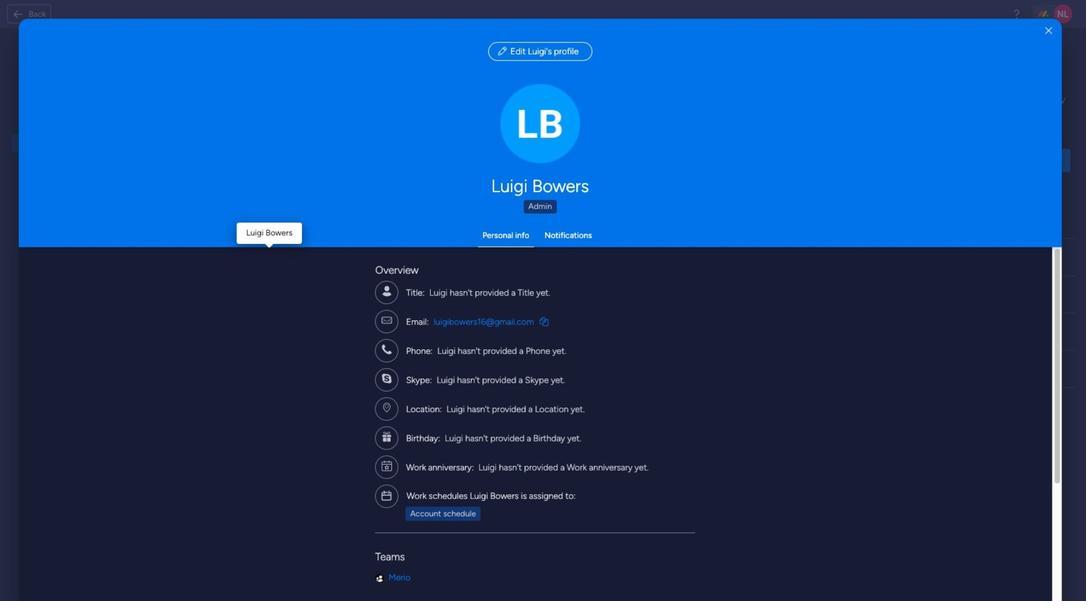 Task type: describe. For each thing, give the bounding box(es) containing it.
options image
[[501, 84, 580, 163]]

luigi bowers image
[[217, 247, 238, 268]]

help image
[[1012, 8, 1023, 20]]

1 v2 ellipsis image from the top
[[1051, 252, 1061, 263]]

close image
[[1046, 27, 1053, 36]]

merio image
[[375, 574, 384, 583]]

Search text field
[[193, 150, 368, 173]]

3 row from the top
[[193, 276, 1076, 314]]

v2 ellipsis image
[[1051, 289, 1061, 301]]

2 row from the top
[[193, 239, 1076, 276]]

back to workspace image
[[12, 8, 24, 20]]



Task type: vqa. For each thing, say whether or not it's contained in the screenshot.
second row from the top of the page
yes



Task type: locate. For each thing, give the bounding box(es) containing it.
2 vertical spatial v2 ellipsis image
[[1051, 364, 1061, 375]]

noah lott image
[[1055, 5, 1073, 23]]

grid
[[193, 206, 1076, 590]]

row group
[[193, 239, 1076, 388]]

copied! image
[[540, 318, 549, 326]]

v2 ellipsis image
[[1051, 252, 1061, 263], [1051, 327, 1061, 338], [1051, 364, 1061, 375]]

4 row from the top
[[193, 314, 1076, 351]]

1 row from the top
[[193, 206, 1076, 239]]

2 v2 ellipsis image from the top
[[1051, 327, 1061, 338]]

add or edit team image
[[804, 249, 822, 266]]

5 row from the top
[[193, 351, 1076, 388]]

3 v2 ellipsis image from the top
[[1051, 364, 1061, 375]]

row
[[193, 206, 1076, 239], [193, 239, 1076, 276], [193, 276, 1076, 314], [193, 314, 1076, 351], [193, 351, 1076, 388]]

dapulse edit image
[[498, 46, 507, 57]]

0 vertical spatial v2 ellipsis image
[[1051, 252, 1061, 263]]

cell
[[198, 253, 207, 262], [804, 286, 822, 304], [198, 290, 207, 300], [804, 323, 822, 342], [198, 328, 207, 337], [804, 360, 822, 379], [198, 365, 207, 374]]

1 vertical spatial v2 ellipsis image
[[1051, 327, 1061, 338]]



